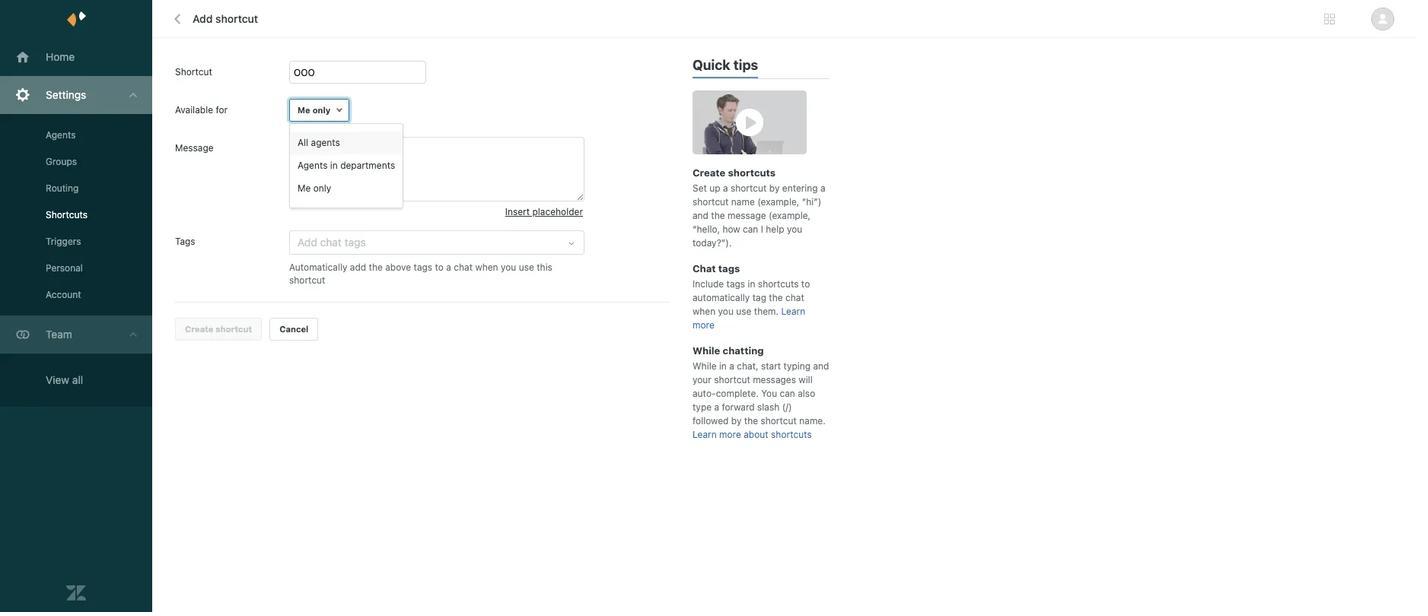 Task type: vqa. For each thing, say whether or not it's contained in the screenshot.
fourth the Email field from the bottom of the page
no



Task type: describe. For each thing, give the bounding box(es) containing it.
by inside "create shortcuts set up a shortcut by entering a shortcut name (example, "hi") and the message (example, "hello, how can i help you today?")."
[[770, 183, 780, 194]]

you inside the automatically add the above tags to a chat when you use this shortcut
[[501, 262, 517, 273]]

learn more link
[[693, 306, 806, 331]]

can inside "create shortcuts set up a shortcut by entering a shortcut name (example, "hi") and the message (example, "hello, how can i help you today?")."
[[743, 224, 759, 235]]

quick tips
[[693, 57, 759, 73]]

the inside the automatically add the above tags to a chat when you use this shortcut
[[369, 262, 383, 273]]

use inside the include tags in shortcuts to automatically tag the chat when you use them.
[[737, 306, 752, 318]]

tags for chat
[[719, 263, 740, 275]]

create for shortcuts
[[693, 167, 726, 179]]

view all
[[46, 374, 83, 387]]

Message text field
[[289, 137, 585, 202]]

tag
[[753, 292, 767, 304]]

2 while from the top
[[693, 361, 717, 372]]

about
[[744, 429, 769, 441]]

while chatting while in a chat, start typing and your shortcut messages will auto-complete. you can also type a forward slash (/) followed by the shortcut name. learn more about shortcuts
[[693, 345, 829, 441]]

cancel button
[[270, 318, 319, 341]]

i
[[761, 224, 764, 235]]

shortcut right add
[[216, 12, 258, 25]]

agents for agents in departments
[[298, 160, 328, 171]]

type
[[693, 402, 712, 413]]

shortcut up complete.
[[714, 375, 751, 386]]

a right type
[[715, 402, 720, 413]]

placeholder
[[533, 206, 583, 218]]

shortcut down up
[[693, 196, 729, 208]]

"hello,
[[693, 224, 720, 235]]

only for me only button
[[313, 105, 331, 115]]

when inside the automatically add the above tags to a chat when you use this shortcut
[[475, 262, 498, 273]]

shortcut inside the automatically add the above tags to a chat when you use this shortcut
[[289, 275, 325, 286]]

agents in departments
[[298, 160, 395, 171]]

insert
[[505, 206, 530, 218]]

tips
[[734, 57, 759, 73]]

a left chat,
[[730, 361, 735, 372]]

shortcut down (/)
[[761, 416, 797, 427]]

me only for me only menu item
[[298, 183, 331, 194]]

shortcuts inside while chatting while in a chat, start typing and your shortcut messages will auto-complete. you can also type a forward slash (/) followed by the shortcut name. learn more about shortcuts
[[771, 429, 812, 441]]

and inside while chatting while in a chat, start typing and your shortcut messages will auto-complete. you can also type a forward slash (/) followed by the shortcut name. learn more about shortcuts
[[813, 361, 829, 372]]

name.
[[800, 416, 826, 427]]

include
[[693, 279, 724, 290]]

you
[[762, 388, 778, 400]]

routing
[[46, 183, 79, 194]]

cancel
[[280, 325, 309, 334]]

shortcuts inside the include tags in shortcuts to automatically tag the chat when you use them.
[[758, 279, 799, 290]]

slash
[[758, 402, 780, 413]]

insert placeholder button
[[505, 202, 583, 223]]

help
[[766, 224, 785, 235]]

a right up
[[723, 183, 728, 194]]

1 vertical spatial (example,
[[769, 210, 811, 222]]

will
[[799, 375, 813, 386]]

create shortcuts set up a shortcut by entering a shortcut name (example, "hi") and the message (example, "hello, how can i help you today?").
[[693, 167, 826, 249]]

a up the "hi")
[[821, 183, 826, 194]]

message
[[728, 210, 766, 222]]

agents for agents
[[46, 129, 76, 141]]

chat tags
[[693, 263, 740, 275]]

forward
[[722, 402, 755, 413]]

automatically add the above tags to a chat when you use this shortcut
[[289, 262, 553, 286]]

add
[[193, 12, 213, 25]]

agents in departments menu item
[[290, 155, 403, 177]]

entering
[[783, 183, 818, 194]]

view
[[46, 374, 69, 387]]

learn more
[[693, 306, 806, 331]]

groups
[[46, 156, 77, 168]]

your
[[693, 375, 712, 386]]

create shortcut button
[[175, 318, 262, 341]]

the inside "create shortcuts set up a shortcut by entering a shortcut name (example, "hi") and the message (example, "hello, how can i help you today?")."
[[711, 210, 725, 222]]

tags inside the automatically add the above tags to a chat when you use this shortcut
[[414, 262, 433, 273]]

messages
[[753, 375, 796, 386]]

learn inside while chatting while in a chat, start typing and your shortcut messages will auto-complete. you can also type a forward slash (/) followed by the shortcut name. learn more about shortcuts
[[693, 429, 717, 441]]

you inside "create shortcuts set up a shortcut by entering a shortcut name (example, "hi") and the message (example, "hello, how can i help you today?")."
[[787, 224, 803, 235]]

above
[[385, 262, 411, 273]]

to inside the include tags in shortcuts to automatically tag the chat when you use them.
[[802, 279, 810, 290]]

"hi")
[[802, 196, 822, 208]]

complete.
[[716, 388, 759, 400]]

you inside the include tags in shortcuts to automatically tag the chat when you use them.
[[718, 306, 734, 318]]

settings
[[46, 88, 86, 101]]

and inside "create shortcuts set up a shortcut by entering a shortcut name (example, "hi") and the message (example, "hello, how can i help you today?")."
[[693, 210, 709, 222]]

by inside while chatting while in a chat, start typing and your shortcut messages will auto-complete. you can also type a forward slash (/) followed by the shortcut name. learn more about shortcuts
[[732, 416, 742, 427]]

use inside the automatically add the above tags to a chat when you use this shortcut
[[519, 262, 534, 273]]

available
[[175, 104, 213, 116]]



Task type: locate. For each thing, give the bounding box(es) containing it.
1 horizontal spatial agents
[[298, 160, 328, 171]]

and right typing
[[813, 361, 829, 372]]

followed
[[693, 416, 729, 427]]

a inside the automatically add the above tags to a chat when you use this shortcut
[[446, 262, 451, 273]]

available for
[[175, 104, 228, 116]]

1 horizontal spatial and
[[813, 361, 829, 372]]

me inside button
[[298, 105, 310, 115]]

0 vertical spatial agents
[[46, 129, 76, 141]]

0 vertical spatial more
[[693, 320, 715, 331]]

0 horizontal spatial by
[[732, 416, 742, 427]]

all agents menu item
[[290, 132, 403, 155]]

create
[[693, 167, 726, 179], [185, 325, 214, 334]]

create inside button
[[185, 325, 214, 334]]

them.
[[754, 306, 779, 318]]

insert placeholder
[[505, 206, 583, 218]]

when down automatically
[[693, 306, 716, 318]]

create inside "create shortcuts set up a shortcut by entering a shortcut name (example, "hi") and the message (example, "hello, how can i help you today?")."
[[693, 167, 726, 179]]

1 vertical spatial can
[[780, 388, 796, 400]]

0 vertical spatial use
[[519, 262, 534, 273]]

the right add at left top
[[369, 262, 383, 273]]

all
[[298, 137, 308, 148]]

0 horizontal spatial create
[[185, 325, 214, 334]]

create for shortcut
[[185, 325, 214, 334]]

1 vertical spatial use
[[737, 306, 752, 318]]

shortcuts down name.
[[771, 429, 812, 441]]

0 vertical spatial chat
[[454, 262, 473, 273]]

1 vertical spatial while
[[693, 361, 717, 372]]

more
[[693, 320, 715, 331], [720, 429, 741, 441]]

message
[[175, 142, 214, 154]]

chat inside the include tags in shortcuts to automatically tag the chat when you use them.
[[786, 292, 805, 304]]

0 horizontal spatial in
[[330, 160, 338, 171]]

1 horizontal spatial chat
[[786, 292, 805, 304]]

the inside the include tags in shortcuts to automatically tag the chat when you use them.
[[769, 292, 783, 304]]

0 vertical spatial and
[[693, 210, 709, 222]]

more down followed
[[720, 429, 741, 441]]

learn inside learn more
[[782, 306, 806, 318]]

(example, down entering
[[758, 196, 800, 208]]

chat,
[[737, 361, 759, 372]]

up
[[710, 183, 721, 194]]

add shortcut
[[193, 12, 258, 25]]

agents down all agents
[[298, 160, 328, 171]]

1 vertical spatial shortcuts
[[758, 279, 799, 290]]

shortcuts up the name
[[728, 167, 776, 179]]

agents
[[311, 137, 340, 148]]

me only for me only button
[[298, 105, 331, 115]]

1 vertical spatial to
[[802, 279, 810, 290]]

2 horizontal spatial in
[[748, 279, 756, 290]]

Shortcut text field
[[289, 61, 426, 84]]

all
[[72, 374, 83, 387]]

the up "hello,
[[711, 210, 725, 222]]

1 horizontal spatial more
[[720, 429, 741, 441]]

0 horizontal spatial use
[[519, 262, 534, 273]]

use left this
[[519, 262, 534, 273]]

shortcuts
[[46, 209, 88, 221]]

can up (/)
[[780, 388, 796, 400]]

me only menu item
[[290, 177, 403, 200]]

agents up the groups
[[46, 129, 76, 141]]

shortcuts
[[728, 167, 776, 179], [758, 279, 799, 290], [771, 429, 812, 441]]

me only inside me only button
[[298, 105, 331, 115]]

0 vertical spatial when
[[475, 262, 498, 273]]

tags inside the include tags in shortcuts to automatically tag the chat when you use them.
[[727, 279, 746, 290]]

zendesk products image
[[1325, 14, 1336, 24]]

0 vertical spatial (example,
[[758, 196, 800, 208]]

shortcuts up tag
[[758, 279, 799, 290]]

agents inside menu item
[[298, 160, 328, 171]]

in inside while chatting while in a chat, start typing and your shortcut messages will auto-complete. you can also type a forward slash (/) followed by the shortcut name. learn more about shortcuts
[[719, 361, 727, 372]]

(/)
[[782, 402, 792, 413]]

me only down agents in departments menu item
[[298, 183, 331, 194]]

the up learn more about shortcuts link
[[744, 416, 758, 427]]

(example, up help
[[769, 210, 811, 222]]

team
[[46, 328, 72, 341]]

more inside learn more
[[693, 320, 715, 331]]

account
[[46, 289, 81, 301]]

me inside menu item
[[298, 183, 311, 194]]

me down all
[[298, 183, 311, 194]]

chat inside the automatically add the above tags to a chat when you use this shortcut
[[454, 262, 473, 273]]

2 vertical spatial you
[[718, 306, 734, 318]]

automatically
[[693, 292, 750, 304]]

1 horizontal spatial use
[[737, 306, 752, 318]]

0 vertical spatial by
[[770, 183, 780, 194]]

1 me from the top
[[298, 105, 310, 115]]

0 vertical spatial can
[[743, 224, 759, 235]]

only inside button
[[313, 105, 331, 115]]

to inside the automatically add the above tags to a chat when you use this shortcut
[[435, 262, 444, 273]]

chat right tag
[[786, 292, 805, 304]]

include tags in shortcuts to automatically tag the chat when you use them.
[[693, 279, 810, 318]]

tags
[[175, 236, 195, 247]]

more inside while chatting while in a chat, start typing and your shortcut messages will auto-complete. you can also type a forward slash (/) followed by the shortcut name. learn more about shortcuts
[[720, 429, 741, 441]]

shortcut inside button
[[216, 325, 252, 334]]

0 horizontal spatial chat
[[454, 262, 473, 273]]

you right help
[[787, 224, 803, 235]]

automatically
[[289, 262, 348, 273]]

learn down followed
[[693, 429, 717, 441]]

triggers
[[46, 236, 81, 247]]

a down add chat tags field
[[446, 262, 451, 273]]

0 horizontal spatial more
[[693, 320, 715, 331]]

you
[[787, 224, 803, 235], [501, 262, 517, 273], [718, 306, 734, 318]]

1 vertical spatial me
[[298, 183, 311, 194]]

only down agents in departments menu item
[[313, 183, 331, 194]]

by left entering
[[770, 183, 780, 194]]

set
[[693, 183, 707, 194]]

by down forward
[[732, 416, 742, 427]]

me for me only button
[[298, 105, 310, 115]]

1 vertical spatial and
[[813, 361, 829, 372]]

only up all agents
[[313, 105, 331, 115]]

Add chat tags field
[[298, 234, 558, 252]]

only
[[313, 105, 331, 115], [313, 183, 331, 194]]

2 me only from the top
[[298, 183, 331, 194]]

1 horizontal spatial learn
[[782, 306, 806, 318]]

when inside the include tags in shortcuts to automatically tag the chat when you use them.
[[693, 306, 716, 318]]

1 horizontal spatial can
[[780, 388, 796, 400]]

shortcut up the name
[[731, 183, 767, 194]]

0 vertical spatial create
[[693, 167, 726, 179]]

0 horizontal spatial you
[[501, 262, 517, 273]]

0 vertical spatial learn
[[782, 306, 806, 318]]

1 vertical spatial in
[[748, 279, 756, 290]]

2 vertical spatial in
[[719, 361, 727, 372]]

agents
[[46, 129, 76, 141], [298, 160, 328, 171]]

can
[[743, 224, 759, 235], [780, 388, 796, 400]]

1 horizontal spatial in
[[719, 361, 727, 372]]

shortcuts inside "create shortcuts set up a shortcut by entering a shortcut name (example, "hi") and the message (example, "hello, how can i help you today?")."
[[728, 167, 776, 179]]

in inside the include tags in shortcuts to automatically tag the chat when you use them.
[[748, 279, 756, 290]]

auto-
[[693, 388, 716, 400]]

more down automatically
[[693, 320, 715, 331]]

tags right above
[[414, 262, 433, 273]]

1 vertical spatial only
[[313, 183, 331, 194]]

add
[[350, 262, 366, 273]]

0 vertical spatial me
[[298, 105, 310, 115]]

while
[[693, 345, 721, 357], [693, 361, 717, 372]]

chatting
[[723, 345, 764, 357]]

learn more about shortcuts link
[[693, 429, 812, 441]]

1 vertical spatial you
[[501, 262, 517, 273]]

1 vertical spatial chat
[[786, 292, 805, 304]]

and up "hello,
[[693, 210, 709, 222]]

0 horizontal spatial agents
[[46, 129, 76, 141]]

to up learn more link
[[802, 279, 810, 290]]

learn
[[782, 306, 806, 318], [693, 429, 717, 441]]

also
[[798, 388, 816, 400]]

me
[[298, 105, 310, 115], [298, 183, 311, 194]]

tags right chat
[[719, 263, 740, 275]]

in down 'agents'
[[330, 160, 338, 171]]

1 while from the top
[[693, 345, 721, 357]]

shortcut
[[175, 66, 212, 78]]

me only button
[[289, 99, 350, 122]]

departments
[[340, 160, 395, 171]]

and
[[693, 210, 709, 222], [813, 361, 829, 372]]

can inside while chatting while in a chat, start typing and your shortcut messages will auto-complete. you can also type a forward slash (/) followed by the shortcut name. learn more about shortcuts
[[780, 388, 796, 400]]

start
[[761, 361, 781, 372]]

0 horizontal spatial when
[[475, 262, 498, 273]]

2 me from the top
[[298, 183, 311, 194]]

typing
[[784, 361, 811, 372]]

create shortcut
[[185, 325, 252, 334]]

1 horizontal spatial create
[[693, 167, 726, 179]]

how
[[723, 224, 741, 235]]

chat
[[454, 262, 473, 273], [786, 292, 805, 304]]

1 horizontal spatial by
[[770, 183, 780, 194]]

1 vertical spatial create
[[185, 325, 214, 334]]

1 horizontal spatial you
[[718, 306, 734, 318]]

me up all
[[298, 105, 310, 115]]

1 vertical spatial learn
[[693, 429, 717, 441]]

when
[[475, 262, 498, 273], [693, 306, 716, 318]]

in left chat,
[[719, 361, 727, 372]]

today?").
[[693, 238, 732, 249]]

you down automatically
[[718, 306, 734, 318]]

when left this
[[475, 262, 498, 273]]

1 vertical spatial me only
[[298, 183, 331, 194]]

tags up automatically
[[727, 279, 746, 290]]

1 vertical spatial more
[[720, 429, 741, 441]]

1 vertical spatial when
[[693, 306, 716, 318]]

0 vertical spatial in
[[330, 160, 338, 171]]

shortcut down automatically
[[289, 275, 325, 286]]

can left i on the top right
[[743, 224, 759, 235]]

tags for include
[[727, 279, 746, 290]]

this
[[537, 262, 553, 273]]

0 vertical spatial while
[[693, 345, 721, 357]]

quick
[[693, 57, 731, 73]]

use
[[519, 262, 534, 273], [737, 306, 752, 318]]

1 horizontal spatial when
[[693, 306, 716, 318]]

in
[[330, 160, 338, 171], [748, 279, 756, 290], [719, 361, 727, 372]]

personal
[[46, 263, 83, 274]]

1 vertical spatial by
[[732, 416, 742, 427]]

1 vertical spatial agents
[[298, 160, 328, 171]]

the
[[711, 210, 725, 222], [369, 262, 383, 273], [769, 292, 783, 304], [744, 416, 758, 427]]

me only
[[298, 105, 331, 115], [298, 183, 331, 194]]

1 horizontal spatial to
[[802, 279, 810, 290]]

0 vertical spatial shortcuts
[[728, 167, 776, 179]]

0 horizontal spatial can
[[743, 224, 759, 235]]

for
[[216, 104, 228, 116]]

2 horizontal spatial you
[[787, 224, 803, 235]]

name
[[732, 196, 755, 208]]

(example,
[[758, 196, 800, 208], [769, 210, 811, 222]]

home
[[46, 50, 75, 63]]

in inside agents in departments menu item
[[330, 160, 338, 171]]

0 horizontal spatial learn
[[693, 429, 717, 441]]

0 vertical spatial me only
[[298, 105, 331, 115]]

chat down add chat tags field
[[454, 262, 473, 273]]

shortcut left cancel
[[216, 325, 252, 334]]

2 vertical spatial shortcuts
[[771, 429, 812, 441]]

0 horizontal spatial and
[[693, 210, 709, 222]]

me only up all agents
[[298, 105, 331, 115]]

shortcut
[[216, 12, 258, 25], [731, 183, 767, 194], [693, 196, 729, 208], [289, 275, 325, 286], [216, 325, 252, 334], [714, 375, 751, 386], [761, 416, 797, 427]]

learn right them.
[[782, 306, 806, 318]]

the right tag
[[769, 292, 783, 304]]

chat
[[693, 263, 716, 275]]

to down add chat tags field
[[435, 262, 444, 273]]

me for me only menu item
[[298, 183, 311, 194]]

to
[[435, 262, 444, 273], [802, 279, 810, 290]]

you left this
[[501, 262, 517, 273]]

1 me only from the top
[[298, 105, 331, 115]]

the inside while chatting while in a chat, start typing and your shortcut messages will auto-complete. you can also type a forward slash (/) followed by the shortcut name. learn more about shortcuts
[[744, 416, 758, 427]]

0 vertical spatial to
[[435, 262, 444, 273]]

0 vertical spatial only
[[313, 105, 331, 115]]

in up tag
[[748, 279, 756, 290]]

only inside menu item
[[313, 183, 331, 194]]

all agents
[[298, 137, 340, 148]]

0 vertical spatial you
[[787, 224, 803, 235]]

only for me only menu item
[[313, 183, 331, 194]]

by
[[770, 183, 780, 194], [732, 416, 742, 427]]

me only inside me only menu item
[[298, 183, 331, 194]]

use left them.
[[737, 306, 752, 318]]

0 horizontal spatial to
[[435, 262, 444, 273]]



